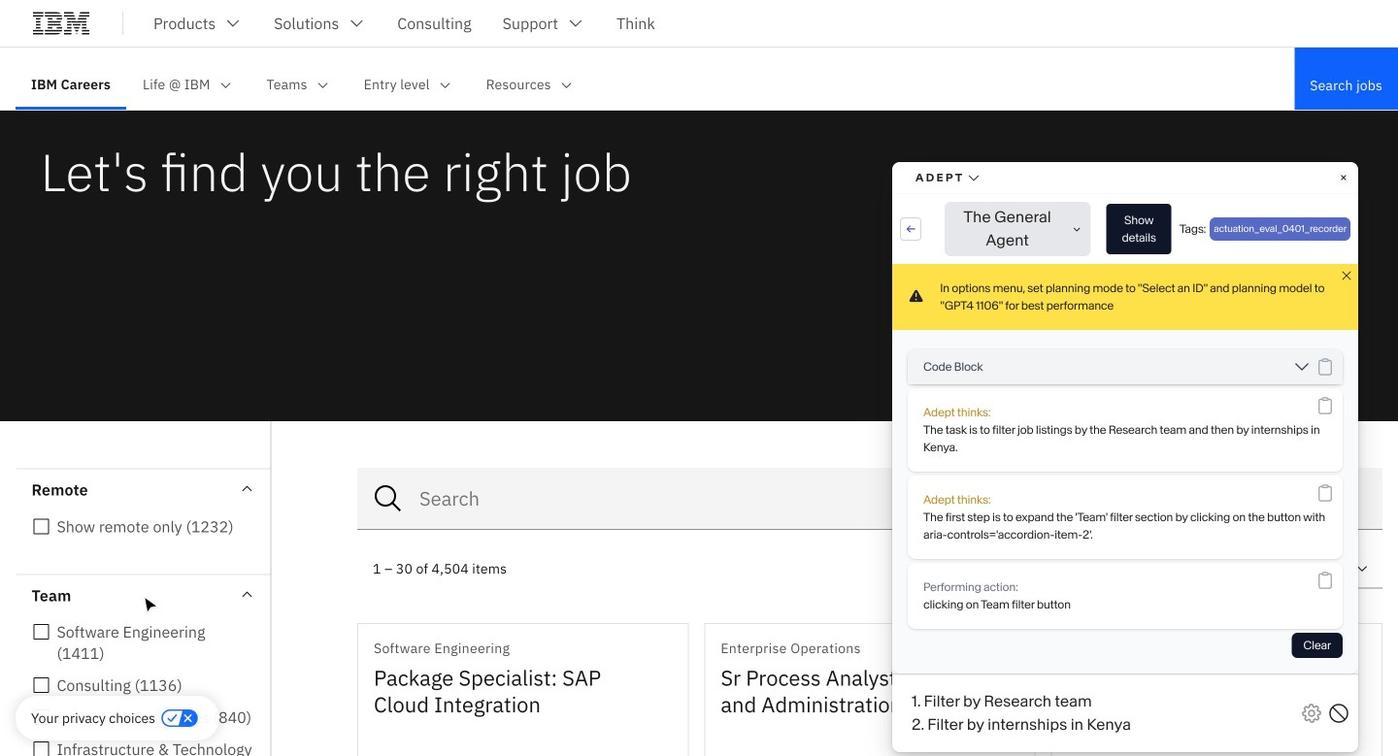 Task type: locate. For each thing, give the bounding box(es) containing it.
your privacy choices element
[[31, 708, 155, 729]]



Task type: vqa. For each thing, say whether or not it's contained in the screenshot.
Let's talk element
no



